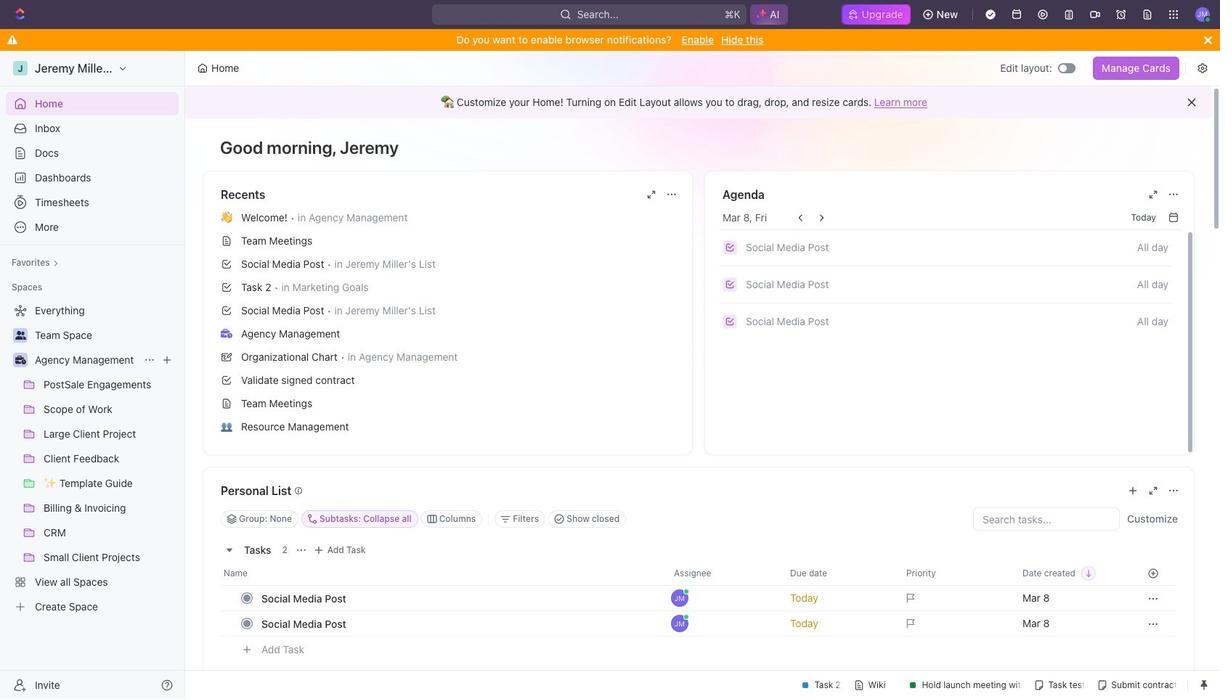 Task type: describe. For each thing, give the bounding box(es) containing it.
tree inside sidebar navigation
[[6, 299, 179, 619]]

user group image
[[15, 331, 26, 340]]

Search tasks... text field
[[974, 508, 1119, 530]]



Task type: locate. For each thing, give the bounding box(es) containing it.
business time image
[[15, 356, 26, 365]]

tree
[[6, 299, 179, 619]]

sidebar navigation
[[0, 51, 188, 700]]

alert
[[185, 86, 1212, 118]]

jeremy miller's workspace, , element
[[13, 61, 28, 76]]

business time image
[[221, 329, 232, 338]]



Task type: vqa. For each thing, say whether or not it's contained in the screenshot.
top 3
no



